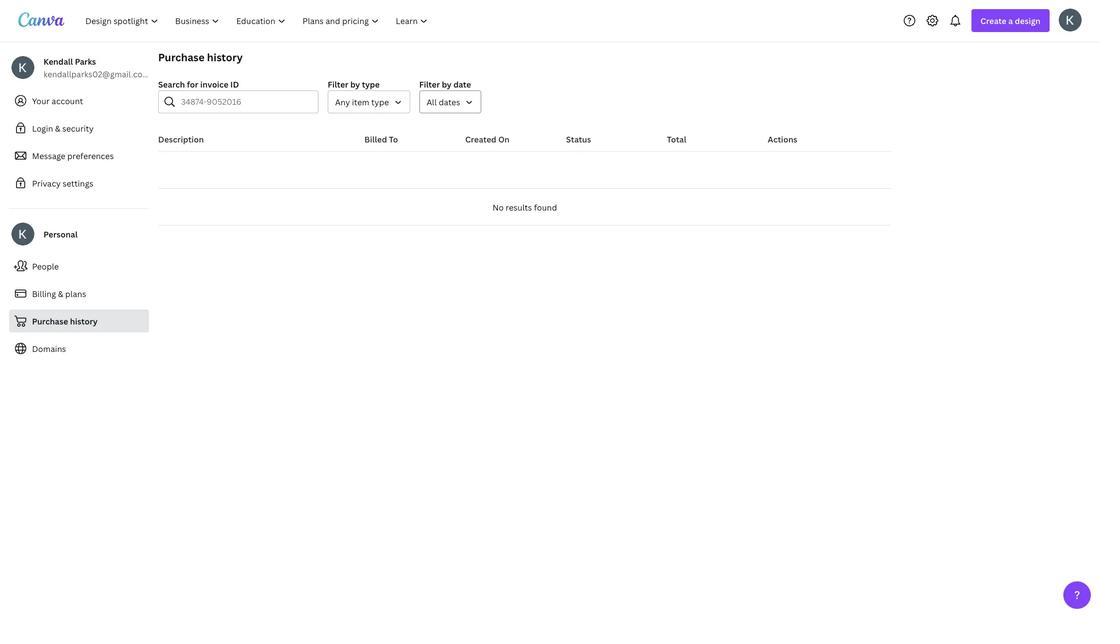 Task type: vqa. For each thing, say whether or not it's contained in the screenshot.
Create a design dropdown button
yes



Task type: describe. For each thing, give the bounding box(es) containing it.
total
[[667, 134, 686, 145]]

no
[[493, 202, 504, 213]]

search
[[158, 79, 185, 90]]

personal
[[44, 229, 78, 240]]

create a design button
[[971, 9, 1050, 32]]

& for billing
[[58, 288, 63, 299]]

create
[[981, 15, 1007, 26]]

date
[[453, 79, 471, 90]]

billing
[[32, 288, 56, 299]]

0 horizontal spatial purchase
[[32, 316, 68, 327]]

created
[[465, 134, 496, 145]]

design
[[1015, 15, 1040, 26]]

invoice
[[200, 79, 228, 90]]

message preferences
[[32, 150, 114, 161]]

your account link
[[9, 89, 149, 112]]

found
[[534, 202, 557, 213]]

by for type
[[350, 79, 360, 90]]

your account
[[32, 95, 83, 106]]

All dates button
[[419, 91, 481, 113]]

privacy settings
[[32, 178, 93, 189]]

kendall parks image
[[1059, 8, 1082, 31]]

& for login
[[55, 123, 60, 134]]

search for invoice id
[[158, 79, 239, 90]]

any item type
[[335, 97, 389, 107]]

people
[[32, 261, 59, 272]]

results
[[506, 202, 532, 213]]

dates
[[439, 97, 460, 107]]

domains
[[32, 343, 66, 354]]

to
[[389, 134, 398, 145]]

message preferences link
[[9, 144, 149, 167]]

a
[[1008, 15, 1013, 26]]

parks
[[75, 56, 96, 67]]

privacy
[[32, 178, 61, 189]]

kendall parks kendallparks02@gmail.com
[[44, 56, 150, 79]]

create a design
[[981, 15, 1040, 26]]

Any item type button
[[328, 91, 410, 113]]

kendall
[[44, 56, 73, 67]]

filter by type
[[328, 79, 380, 90]]

Search for invoice ID text field
[[181, 91, 311, 113]]

by for date
[[442, 79, 452, 90]]

kendallparks02@gmail.com
[[44, 68, 150, 79]]

billing & plans
[[32, 288, 86, 299]]

all dates
[[427, 97, 460, 107]]

message
[[32, 150, 65, 161]]



Task type: locate. For each thing, give the bounding box(es) containing it.
login
[[32, 123, 53, 134]]

history up id
[[207, 50, 243, 64]]

history up domains link
[[70, 316, 98, 327]]

purchase
[[158, 50, 205, 64], [32, 316, 68, 327]]

1 vertical spatial history
[[70, 316, 98, 327]]

billed
[[364, 134, 387, 145]]

type for any item type
[[371, 97, 389, 107]]

type up any item type button
[[362, 79, 380, 90]]

by
[[350, 79, 360, 90], [442, 79, 452, 90]]

by up the item
[[350, 79, 360, 90]]

1 horizontal spatial purchase
[[158, 50, 205, 64]]

2 by from the left
[[442, 79, 452, 90]]

1 horizontal spatial by
[[442, 79, 452, 90]]

0 vertical spatial type
[[362, 79, 380, 90]]

plans
[[65, 288, 86, 299]]

0 horizontal spatial by
[[350, 79, 360, 90]]

1 vertical spatial purchase
[[32, 316, 68, 327]]

id
[[230, 79, 239, 90]]

0 horizontal spatial filter
[[328, 79, 348, 90]]

filter for filter by date
[[419, 79, 440, 90]]

1 by from the left
[[350, 79, 360, 90]]

1 horizontal spatial history
[[207, 50, 243, 64]]

filter for filter by type
[[328, 79, 348, 90]]

people link
[[9, 255, 149, 278]]

created on
[[465, 134, 510, 145]]

by left date
[[442, 79, 452, 90]]

2 filter from the left
[[419, 79, 440, 90]]

purchase history down billing & plans at the top of the page
[[32, 316, 98, 327]]

login & security
[[32, 123, 94, 134]]

1 vertical spatial purchase history
[[32, 316, 98, 327]]

security
[[62, 123, 94, 134]]

1 filter from the left
[[328, 79, 348, 90]]

filter up all at the left
[[419, 79, 440, 90]]

0 horizontal spatial history
[[70, 316, 98, 327]]

& right login
[[55, 123, 60, 134]]

1 vertical spatial &
[[58, 288, 63, 299]]

0 vertical spatial purchase
[[158, 50, 205, 64]]

actions
[[768, 134, 797, 145]]

any
[[335, 97, 350, 107]]

on
[[498, 134, 510, 145]]

domains link
[[9, 337, 149, 360]]

item
[[352, 97, 369, 107]]

for
[[187, 79, 198, 90]]

purchase history up the search for invoice id
[[158, 50, 243, 64]]

1 horizontal spatial purchase history
[[158, 50, 243, 64]]

0 vertical spatial history
[[207, 50, 243, 64]]

1 horizontal spatial filter
[[419, 79, 440, 90]]

type right the item
[[371, 97, 389, 107]]

purchase up the domains
[[32, 316, 68, 327]]

status
[[566, 134, 591, 145]]

top level navigation element
[[78, 9, 437, 32]]

purchase up search
[[158, 50, 205, 64]]

history
[[207, 50, 243, 64], [70, 316, 98, 327]]

filter
[[328, 79, 348, 90], [419, 79, 440, 90]]

billing & plans link
[[9, 282, 149, 305]]

0 vertical spatial &
[[55, 123, 60, 134]]

1 vertical spatial type
[[371, 97, 389, 107]]

privacy settings link
[[9, 172, 149, 195]]

login & security link
[[9, 117, 149, 140]]

all
[[427, 97, 437, 107]]

description
[[158, 134, 204, 145]]

&
[[55, 123, 60, 134], [58, 288, 63, 299]]

0 horizontal spatial purchase history
[[32, 316, 98, 327]]

your
[[32, 95, 50, 106]]

filter up any at top
[[328, 79, 348, 90]]

0 vertical spatial purchase history
[[158, 50, 243, 64]]

type
[[362, 79, 380, 90], [371, 97, 389, 107]]

& left plans
[[58, 288, 63, 299]]

account
[[52, 95, 83, 106]]

billed to
[[364, 134, 398, 145]]

purchase history
[[158, 50, 243, 64], [32, 316, 98, 327]]

purchase history link
[[9, 310, 149, 333]]

type for filter by type
[[362, 79, 380, 90]]

filter by date
[[419, 79, 471, 90]]

type inside button
[[371, 97, 389, 107]]

preferences
[[67, 150, 114, 161]]

no results found
[[493, 202, 557, 213]]

settings
[[63, 178, 93, 189]]



